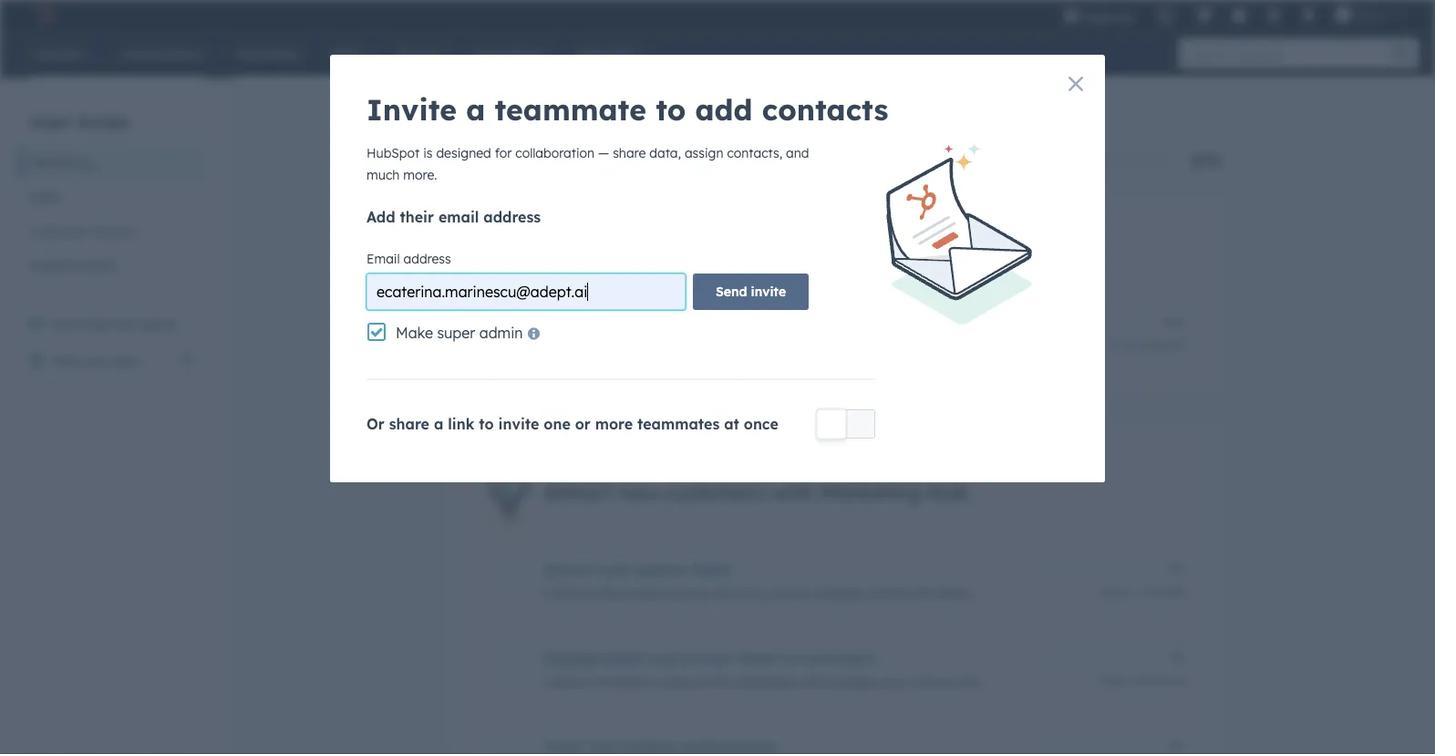 Task type: describe. For each thing, give the bounding box(es) containing it.
marketing button
[[18, 145, 204, 180]]

7
[[1136, 585, 1142, 599]]

understand
[[818, 339, 887, 354]]

to right link
[[479, 415, 494, 433]]

hub
[[927, 479, 968, 504]]

set up the basics import your contacts, invite teammates, and understand hubspot properties
[[543, 314, 1008, 354]]

need
[[775, 244, 824, 269]]

funky town image
[[1335, 6, 1351, 23]]

link opens in a new window image
[[181, 355, 193, 368]]

notifications image
[[1300, 8, 1317, 25]]

your marketing tools progress
[[476, 117, 697, 135]]

engage leads and convert them to customers create conversion-ready email campaigns and engage your contact lists
[[543, 649, 981, 689]]

2 vertical spatial invite
[[498, 415, 539, 433]]

send invite button
[[693, 274, 809, 310]]

contacts, inside hubspot is designed for collaboration — share data, assign contacts, and much more.
[[727, 145, 783, 161]]

collaboration
[[516, 145, 595, 161]]

0 horizontal spatial customers
[[664, 479, 766, 504]]

teammates,
[[715, 339, 788, 354]]

demo
[[142, 316, 177, 332]]

sales button
[[18, 180, 204, 214]]

1 horizontal spatial address
[[484, 208, 541, 226]]

and inside attract and capture leads create professional-looking forms to convert website visitors into leads
[[599, 560, 627, 579]]

1 horizontal spatial leads
[[692, 560, 731, 579]]

invite inside set up the basics import your contacts, invite teammates, and understand hubspot properties
[[679, 339, 712, 354]]

calling icon image
[[1157, 9, 1174, 26]]

data,
[[650, 145, 681, 161]]

create inside attract and capture leads create professional-looking forms to convert website visitors into leads
[[543, 585, 584, 601]]

super
[[437, 324, 475, 342]]

view
[[51, 353, 80, 369]]

more
[[595, 415, 633, 433]]

user guide
[[29, 110, 130, 133]]

or
[[575, 415, 591, 433]]

your inside set up the basics import your contacts, invite teammates, and understand hubspot properties
[[590, 339, 617, 354]]

settings link
[[1255, 0, 1293, 29]]

left
[[1169, 339, 1185, 352]]

customers inside engage leads and convert them to customers create conversion-ready email campaigns and engage your contact lists
[[801, 649, 876, 667]]

one
[[544, 415, 571, 433]]

create inside engage leads and convert them to customers create conversion-ready email campaigns and engage your contact lists
[[543, 673, 584, 689]]

invite a teammate to add contacts
[[367, 91, 888, 128]]

teammate
[[495, 91, 646, 128]]

progress
[[633, 117, 697, 135]]

get
[[856, 244, 888, 269]]

view your plan
[[51, 353, 140, 369]]

recommended:
[[543, 244, 696, 269]]

about 7 minutes
[[1102, 585, 1185, 599]]

and up ready
[[647, 649, 675, 667]]

service
[[91, 223, 135, 239]]

2 horizontal spatial marketing
[[820, 479, 921, 504]]

1 vertical spatial a
[[434, 415, 443, 433]]

about 4 minutes
[[1100, 673, 1185, 687]]

new
[[618, 479, 658, 504]]

attract and capture leads create professional-looking forms to convert website visitors into leads
[[543, 560, 971, 601]]

attract for attract and capture leads create professional-looking forms to convert website visitors into leads
[[543, 560, 594, 579]]

to inside attract and capture leads create professional-looking forms to convert website visitors into leads
[[751, 585, 763, 601]]

or
[[367, 415, 385, 433]]

contacts, inside set up the basics import your contacts, invite teammates, and understand hubspot properties
[[620, 339, 676, 354]]

convert inside attract and capture leads create professional-looking forms to convert website visitors into leads
[[767, 585, 812, 601]]

your inside view your plan link
[[84, 353, 110, 369]]

calling icon button
[[1150, 2, 1181, 29]]

help button
[[1224, 0, 1255, 29]]

and inside set up the basics import your contacts, invite teammates, and understand hubspot properties
[[791, 339, 814, 354]]

(cms)
[[81, 258, 117, 274]]

add
[[367, 208, 395, 226]]

you
[[733, 244, 769, 269]]

[object object] complete progress bar
[[1049, 319, 1091, 325]]

upgrade
[[1083, 9, 1134, 24]]

set
[[543, 314, 567, 332]]

13
[[1111, 339, 1122, 352]]

send invite
[[716, 284, 786, 300]]

start
[[51, 316, 81, 332]]

import
[[543, 339, 586, 354]]

recommended: all you need to get started
[[543, 244, 966, 269]]

hubspot link
[[22, 4, 68, 26]]

40%
[[1163, 315, 1185, 329]]

contact
[[909, 673, 954, 689]]

capture
[[631, 560, 688, 579]]

leads inside engage leads and convert them to customers create conversion-ready email campaigns and engage your contact lists
[[604, 649, 642, 667]]

hubspot image
[[33, 4, 55, 26]]

attract for attract new customers with marketing hub
[[543, 479, 613, 504]]

invite
[[367, 91, 457, 128]]

invite a teammate to add contacts dialog
[[330, 55, 1105, 482]]

add their email address
[[367, 208, 541, 226]]

email address
[[367, 251, 451, 267]]

for
[[495, 145, 512, 161]]

or share a link to invite one or more teammates at once
[[367, 415, 779, 433]]

up
[[571, 314, 590, 332]]

1 vertical spatial leads
[[939, 585, 971, 601]]

more.
[[403, 167, 437, 183]]

marketplaces button
[[1185, 0, 1224, 29]]

website
[[816, 585, 862, 601]]

teammates
[[637, 415, 720, 433]]

0 horizontal spatial share
[[389, 415, 430, 433]]

to up data, on the top left
[[656, 91, 686, 128]]

hubspot inside hubspot is designed for collaboration — share data, assign contacts, and much more.
[[367, 145, 420, 161]]

to inside engage leads and convert them to customers create conversion-ready email campaigns and engage your contact lists
[[781, 649, 796, 667]]

forms
[[713, 585, 747, 601]]

contacts
[[762, 91, 888, 128]]

visitors
[[866, 585, 908, 601]]

set up the basics button
[[543, 314, 1038, 332]]

assign
[[685, 145, 724, 161]]

and inside hubspot is designed for collaboration — share data, assign contacts, and much more.
[[786, 145, 809, 161]]

website (cms) button
[[18, 249, 204, 284]]

once
[[744, 415, 779, 433]]

your marketing tools progress progress bar
[[447, 151, 593, 170]]

engage
[[543, 649, 599, 667]]

funky
[[1355, 7, 1386, 22]]

basics
[[622, 314, 668, 332]]

invite inside button
[[751, 284, 786, 300]]



Task type: vqa. For each thing, say whether or not it's contained in the screenshot.
BANNER
no



Task type: locate. For each thing, give the bounding box(es) containing it.
attract
[[543, 479, 613, 504], [543, 560, 594, 579]]

0 horizontal spatial email
[[439, 208, 479, 226]]

convert inside engage leads and convert them to customers create conversion-ready email campaigns and engage your contact lists
[[679, 649, 735, 667]]

1 vertical spatial 0%
[[1170, 650, 1185, 664]]

is
[[423, 145, 433, 161]]

a up designed
[[466, 91, 485, 128]]

invite left one
[[498, 415, 539, 433]]

customer service
[[29, 223, 135, 239]]

address
[[484, 208, 541, 226], [404, 251, 451, 267]]

user
[[29, 110, 71, 133]]

0 vertical spatial contacts,
[[727, 145, 783, 161]]

Email address email field
[[367, 274, 686, 310]]

1 horizontal spatial your
[[590, 339, 617, 354]]

minutes for attract and capture leads
[[1145, 585, 1185, 599]]

0 vertical spatial invite
[[751, 284, 786, 300]]

sales
[[29, 189, 61, 205]]

0% up 'about 7 minutes'
[[1170, 562, 1185, 575]]

0 vertical spatial hubspot
[[367, 145, 420, 161]]

email right their
[[439, 208, 479, 226]]

1 horizontal spatial share
[[613, 145, 646, 161]]

close image
[[1069, 77, 1083, 91]]

about left 4
[[1100, 673, 1132, 687]]

1 vertical spatial customers
[[801, 649, 876, 667]]

menu containing funky
[[1052, 0, 1413, 36]]

leads up forms
[[692, 560, 731, 579]]

user guide views element
[[18, 78, 204, 284]]

0 horizontal spatial leads
[[604, 649, 642, 667]]

plan
[[114, 353, 140, 369]]

create down 'engage' at the left of page
[[543, 673, 584, 689]]

0 vertical spatial create
[[543, 585, 584, 601]]

customer
[[29, 223, 87, 239]]

about for set up the basics
[[1077, 339, 1108, 352]]

hubspot is designed for collaboration — share data, assign contacts, and much more.
[[367, 145, 809, 183]]

1 vertical spatial invite
[[679, 339, 712, 354]]

funky button
[[1324, 0, 1413, 29]]

marketing up collaboration
[[514, 117, 589, 135]]

email inside engage leads and convert them to customers create conversion-ready email campaigns and engage your contact lists
[[695, 673, 728, 689]]

1 vertical spatial create
[[543, 673, 584, 689]]

0 vertical spatial marketing
[[514, 117, 589, 135]]

share right or
[[389, 415, 430, 433]]

website (cms)
[[29, 258, 117, 274]]

conversion-
[[587, 673, 657, 689]]

admin
[[479, 324, 523, 342]]

minutes right 4
[[1145, 673, 1185, 687]]

invite left teammates,
[[679, 339, 712, 354]]

0 vertical spatial a
[[466, 91, 485, 128]]

hubspot left properties
[[890, 339, 943, 354]]

professional-
[[587, 585, 665, 601]]

minutes right 7
[[1145, 585, 1185, 599]]

1 vertical spatial convert
[[679, 649, 735, 667]]

marketing left the hub
[[820, 479, 921, 504]]

hubspot up much
[[367, 145, 420, 161]]

2 vertical spatial leads
[[604, 649, 642, 667]]

2 horizontal spatial your
[[878, 673, 905, 689]]

1 vertical spatial contacts,
[[620, 339, 676, 354]]

designed
[[436, 145, 491, 161]]

share inside hubspot is designed for collaboration — share data, assign contacts, and much more.
[[613, 145, 646, 161]]

0 vertical spatial address
[[484, 208, 541, 226]]

0 vertical spatial minutes
[[1125, 339, 1166, 352]]

marketing up sales
[[29, 154, 90, 170]]

2 vertical spatial marketing
[[820, 479, 921, 504]]

attract up professional-
[[543, 560, 594, 579]]

started
[[894, 244, 966, 269]]

0% up about 4 minutes
[[1170, 650, 1185, 664]]

add
[[695, 91, 753, 128]]

0 horizontal spatial hubspot
[[367, 145, 420, 161]]

engage
[[829, 673, 875, 689]]

and up professional-
[[599, 560, 627, 579]]

your left plan
[[84, 353, 110, 369]]

1 0% from the top
[[1170, 562, 1185, 575]]

attract and capture leads button
[[543, 560, 1038, 579]]

2 attract from the top
[[543, 560, 594, 579]]

customers down at
[[664, 479, 766, 504]]

make
[[396, 324, 433, 342]]

1 vertical spatial marketing
[[29, 154, 90, 170]]

1 vertical spatial minutes
[[1145, 585, 1185, 599]]

them
[[740, 649, 777, 667]]

at
[[724, 415, 739, 433]]

create
[[543, 585, 584, 601], [543, 673, 584, 689]]

share right the —
[[613, 145, 646, 161]]

with
[[772, 479, 814, 504]]

2 horizontal spatial invite
[[751, 284, 786, 300]]

invite right send
[[751, 284, 786, 300]]

your down the
[[590, 339, 617, 354]]

hubspot
[[367, 145, 420, 161], [890, 339, 943, 354]]

attract new customers with marketing hub
[[543, 479, 968, 504]]

1 vertical spatial about
[[1102, 585, 1133, 599]]

looking
[[665, 585, 709, 601]]

leads right into
[[939, 585, 971, 601]]

attract left the 'new' on the bottom of page
[[543, 479, 613, 504]]

0 horizontal spatial contacts,
[[620, 339, 676, 354]]

customer service button
[[18, 214, 204, 249]]

0 vertical spatial attract
[[543, 479, 613, 504]]

2 vertical spatial about
[[1100, 673, 1132, 687]]

1 vertical spatial email
[[695, 673, 728, 689]]

1 horizontal spatial email
[[695, 673, 728, 689]]

3 0% from the top
[[1170, 739, 1185, 752]]

about 13 minutes left
[[1077, 339, 1185, 352]]

0 vertical spatial email
[[439, 208, 479, 226]]

customers up "engage"
[[801, 649, 876, 667]]

contacts, right assign
[[727, 145, 783, 161]]

0% down about 4 minutes
[[1170, 739, 1185, 752]]

to right forms
[[751, 585, 763, 601]]

hubspot inside set up the basics import your contacts, invite teammates, and understand hubspot properties
[[890, 339, 943, 354]]

guide
[[76, 110, 130, 133]]

much
[[367, 167, 400, 183]]

link opens in a new window image
[[181, 350, 193, 372]]

1 horizontal spatial invite
[[679, 339, 712, 354]]

1 horizontal spatial marketing
[[514, 117, 589, 135]]

1 vertical spatial attract
[[543, 560, 594, 579]]

email right ready
[[695, 673, 728, 689]]

address down "your marketing tools progress" progress bar
[[484, 208, 541, 226]]

1 attract from the top
[[543, 479, 613, 504]]

search button
[[1384, 38, 1419, 69]]

menu
[[1052, 0, 1413, 36]]

about left '13'
[[1077, 339, 1108, 352]]

settings image
[[1266, 8, 1282, 25]]

start overview demo link
[[18, 306, 204, 343]]

campaigns
[[732, 673, 799, 689]]

0 vertical spatial 0%
[[1170, 562, 1185, 575]]

to right them
[[781, 649, 796, 667]]

help image
[[1231, 8, 1247, 25]]

2 0% from the top
[[1170, 650, 1185, 664]]

and down engage leads and convert them to customers 'button'
[[802, 673, 825, 689]]

contacts, down the basics
[[620, 339, 676, 354]]

view your plan link
[[18, 343, 204, 379]]

into
[[912, 585, 935, 601]]

about for engage leads and convert them to customers
[[1100, 673, 1132, 687]]

engage leads and convert them to customers button
[[543, 649, 1038, 667]]

1 horizontal spatial convert
[[767, 585, 812, 601]]

1 vertical spatial hubspot
[[890, 339, 943, 354]]

—
[[598, 145, 609, 161]]

their
[[400, 208, 434, 226]]

minutes
[[1125, 339, 1166, 352], [1145, 585, 1185, 599], [1145, 673, 1185, 687]]

0 horizontal spatial marketing
[[29, 154, 90, 170]]

Search HubSpot search field
[[1179, 38, 1403, 69]]

convert down attract and capture leads "button"
[[767, 585, 812, 601]]

minutes for set up the basics
[[1125, 339, 1166, 352]]

0 vertical spatial customers
[[664, 479, 766, 504]]

and
[[786, 145, 809, 161], [791, 339, 814, 354], [599, 560, 627, 579], [647, 649, 675, 667], [802, 673, 825, 689]]

2 vertical spatial minutes
[[1145, 673, 1185, 687]]

your inside engage leads and convert them to customers create conversion-ready email campaigns and engage your contact lists
[[878, 673, 905, 689]]

leads up the 'conversion-'
[[604, 649, 642, 667]]

2 create from the top
[[543, 673, 584, 689]]

0 horizontal spatial a
[[434, 415, 443, 433]]

a
[[466, 91, 485, 128], [434, 415, 443, 433]]

4
[[1135, 673, 1142, 687]]

0% for engage leads and convert them to customers
[[1170, 650, 1185, 664]]

2 horizontal spatial leads
[[939, 585, 971, 601]]

all
[[702, 244, 727, 269]]

email inside invite a teammate to add contacts dialog
[[439, 208, 479, 226]]

0 vertical spatial convert
[[767, 585, 812, 601]]

convert
[[767, 585, 812, 601], [679, 649, 735, 667]]

minutes for engage leads and convert them to customers
[[1145, 673, 1185, 687]]

0 vertical spatial about
[[1077, 339, 1108, 352]]

0 horizontal spatial your
[[84, 353, 110, 369]]

minutes right '13'
[[1125, 339, 1166, 352]]

address down their
[[404, 251, 451, 267]]

and down "contacts" in the top of the page
[[786, 145, 809, 161]]

start overview demo
[[51, 316, 177, 332]]

and down set up the basics button
[[791, 339, 814, 354]]

to left get
[[830, 244, 850, 269]]

1 horizontal spatial customers
[[801, 649, 876, 667]]

properties
[[947, 339, 1008, 354]]

1 horizontal spatial a
[[466, 91, 485, 128]]

upgrade image
[[1063, 8, 1080, 25]]

0 horizontal spatial address
[[404, 251, 451, 267]]

share
[[613, 145, 646, 161], [389, 415, 430, 433]]

marketing
[[514, 117, 589, 135], [29, 154, 90, 170], [820, 479, 921, 504]]

to
[[656, 91, 686, 128], [830, 244, 850, 269], [479, 415, 494, 433], [751, 585, 763, 601], [781, 649, 796, 667]]

1 create from the top
[[543, 585, 584, 601]]

marketing inside marketing button
[[29, 154, 90, 170]]

20%
[[1191, 151, 1222, 170]]

make super admin
[[396, 324, 523, 342]]

email
[[367, 251, 400, 267]]

your
[[476, 117, 510, 135]]

about for attract and capture leads
[[1102, 585, 1133, 599]]

lists
[[958, 673, 981, 689]]

0 horizontal spatial invite
[[498, 415, 539, 433]]

your right "engage"
[[878, 673, 905, 689]]

0 vertical spatial leads
[[692, 560, 731, 579]]

notifications button
[[1293, 0, 1324, 29]]

about left 7
[[1102, 585, 1133, 599]]

0 vertical spatial share
[[613, 145, 646, 161]]

a left link
[[434, 415, 443, 433]]

create left professional-
[[543, 585, 584, 601]]

0% for attract and capture leads
[[1170, 562, 1185, 575]]

the
[[595, 314, 618, 332]]

convert up ready
[[679, 649, 735, 667]]

1 vertical spatial address
[[404, 251, 451, 267]]

1 vertical spatial share
[[389, 415, 430, 433]]

search image
[[1393, 46, 1410, 62]]

contacts,
[[727, 145, 783, 161], [620, 339, 676, 354]]

0 horizontal spatial convert
[[679, 649, 735, 667]]

send
[[716, 284, 747, 300]]

ready
[[657, 673, 692, 689]]

1 horizontal spatial hubspot
[[890, 339, 943, 354]]

overview
[[85, 316, 139, 332]]

marketplaces image
[[1196, 8, 1213, 25]]

2 vertical spatial 0%
[[1170, 739, 1185, 752]]

1 horizontal spatial contacts,
[[727, 145, 783, 161]]

attract inside attract and capture leads create professional-looking forms to convert website visitors into leads
[[543, 560, 594, 579]]



